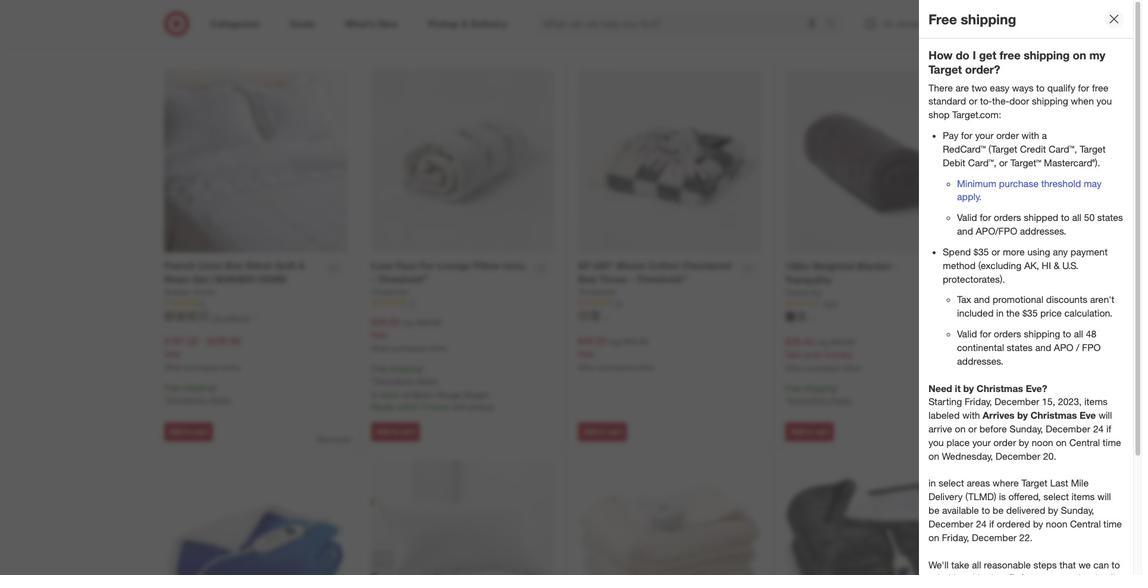 Task type: describe. For each thing, give the bounding box(es) containing it.
and inside 'valid for orders shipping to all 48 continental states and apo / fpo addresses.'
[[1036, 342, 1052, 354]]

in inside in select areas where target last mile delivery (tlmd) is offered, select items will be available to be delivered by sunday, december 24 if ordered by noon central time on friday, december 22.
[[929, 478, 936, 490]]

price
[[1041, 308, 1062, 320]]

2 be from the left
[[993, 505, 1004, 517]]

0 horizontal spatial free shipping * * exclusions apply.
[[164, 383, 232, 405]]

offered,
[[1009, 492, 1041, 504]]

blanket
[[857, 261, 891, 273]]

arrive
[[929, 424, 952, 436]]

french linen box stitch quilt & sham set | bokser home
[[164, 260, 305, 286]]

60"x80" woven cotton checkered bed throw - threshold™ link
[[578, 259, 734, 287]]

when for $49.00
[[578, 363, 597, 372]]

before
[[980, 424, 1007, 436]]

shipping inside free shipping * * exclusions apply. in stock at  baton rouge siegen ready within 2 hours with pickup
[[390, 364, 422, 374]]

60"x80" woven cotton checkered bed throw - threshold™
[[578, 260, 731, 286]]

reg for $29.40
[[816, 337, 828, 347]]

valid for valid for orders shipped to all 50 states and apo/fpo addresses.
[[957, 212, 977, 224]]

/
[[1076, 342, 1080, 354]]

there
[[929, 82, 953, 94]]

items inside 'need it by christmas eve? starting friday, december 15, 2023, items labeled with'
[[1085, 396, 1108, 408]]

free down $29.40 reg $49.00 sale ends sunday when purchased online
[[785, 383, 802, 394]]

24 inside in select areas where target last mile delivery (tlmd) is offered, select items will be available to be delivered by sunday, december 24 if ordered by noon central time on friday, december 22.
[[976, 519, 987, 531]]

add to cart for $28.00
[[377, 428, 415, 437]]

order?
[[965, 62, 1000, 76]]

linen
[[198, 260, 223, 272]]

with inside 'need it by christmas eve? starting friday, december 15, 2023, items labeled with'
[[963, 410, 980, 422]]

by inside will arrive on or before sunday, december 24 if you place your order by noon on central time on wednesday, december 20.
[[1019, 437, 1029, 449]]

for for pay for your order with a redcard™ (target credit card™, target debit card™, or target™ mastercard®).
[[961, 130, 973, 142]]

shipping.
[[968, 573, 1007, 576]]

bokser home link
[[164, 287, 215, 298]]

reg for $49.00
[[609, 337, 621, 347]]

0 horizontal spatial sponsored
[[317, 435, 352, 444]]

tranquility link
[[785, 287, 823, 299]]

order inside pay for your order with a redcard™ (target credit card™, target debit card™, or target™ mastercard®).
[[997, 130, 1019, 142]]

do
[[956, 48, 970, 62]]

luxe faux fur lounge pillow ivory - threshold™ link
[[371, 259, 527, 287]]

prioritize
[[929, 573, 965, 576]]

free inside dialog
[[929, 10, 957, 27]]

to inside valid for orders shipped to all 50 states and apo/fpo addresses.
[[1061, 212, 1070, 224]]

(excluding
[[979, 260, 1022, 272]]

can
[[1094, 560, 1109, 571]]

0 horizontal spatial select
[[939, 478, 964, 490]]

order inside will arrive on or before sunday, december 24 if you place your order by noon on central time on wednesday, december 20.
[[994, 437, 1016, 449]]

add to cart for $187.50
[[170, 428, 208, 437]]

$35 inside spend $35 or more using any payment method (excluding ak, hi & u.s. protectorates).
[[974, 246, 989, 258]]

24 inside will arrive on or before sunday, december 24 if you place your order by noon on central time on wednesday, december 20.
[[1093, 424, 1104, 436]]

time inside in select areas where target last mile delivery (tlmd) is offered, select items will be available to be delivered by sunday, december 24 if ordered by noon central time on friday, december 22.
[[1104, 519, 1122, 531]]

delivered
[[1007, 505, 1046, 517]]

pay for your order with a redcard™ (target credit card™, target debit card™, or target™ mastercard®).
[[943, 130, 1106, 169]]

areas
[[967, 478, 990, 490]]

on down arrive
[[929, 451, 940, 463]]

will inside will arrive on or before sunday, december 24 if you place your order by noon on central time on wednesday, december 20.
[[1099, 410, 1112, 422]]

shipping inside 'valid for orders shipping to all 48 continental states and apo / fpo addresses.'
[[1024, 329, 1060, 340]]

add to cart button for $28.00
[[371, 423, 420, 442]]

& inside spend $35 or more using any payment method (excluding ak, hi & u.s. protectorates).
[[1054, 260, 1060, 272]]

- inside $187.50 - $299.99 sale when purchased online
[[201, 335, 204, 347]]

free inside there are two easy ways to qualify for free standard or to-the-door shipping when you shop target.com:
[[1092, 82, 1109, 94]]

you inside there are two easy ways to qualify for free standard or to-the-door shipping when you shop target.com:
[[1097, 95, 1112, 107]]

place
[[947, 437, 970, 449]]

eve?
[[1026, 383, 1048, 395]]

pay
[[943, 130, 959, 142]]

ends
[[804, 350, 822, 360]]

search button
[[821, 11, 849, 39]]

0 horizontal spatial exclusions apply. button
[[167, 395, 232, 407]]

you inside will arrive on or before sunday, december 24 if you place your order by noon on central time on wednesday, december 20.
[[929, 437, 944, 449]]

using
[[1028, 246, 1051, 258]]

siegen
[[464, 391, 490, 401]]

french
[[164, 260, 195, 272]]

|
[[210, 274, 213, 286]]

add to cart button for $29.40
[[785, 423, 834, 442]]

noon inside in select areas where target last mile delivery (tlmd) is offered, select items will be available to be delivered by sunday, december 24 if ordered by noon central time on friday, december 22.
[[1046, 519, 1068, 531]]

where
[[993, 478, 1019, 490]]

spend
[[943, 246, 971, 258]]

to inside 'valid for orders shipping to all 48 continental states and apo / fpo addresses.'
[[1063, 329, 1072, 340]]

central inside will arrive on or before sunday, december 24 if you place your order by noon on central time on wednesday, december 20.
[[1070, 437, 1100, 449]]

payment
[[1071, 246, 1108, 258]]

promotional
[[993, 294, 1044, 306]]

more
[[1003, 246, 1025, 258]]

box
[[225, 260, 243, 272]]

it
[[955, 383, 961, 395]]

threshold™ for woven
[[637, 274, 687, 286]]

on inside in select areas where target last mile delivery (tlmd) is offered, select items will be available to be delivered by sunday, december 24 if ordered by noon central time on friday, december 22.
[[929, 532, 940, 544]]

your inside we'll take all reasonable steps that we can to prioritize shipping. refer to your order detail
[[1046, 573, 1064, 576]]

0 horizontal spatial apply.
[[209, 395, 232, 405]]

by down delivered
[[1033, 519, 1043, 531]]

december down eve at the right bottom of the page
[[1046, 424, 1091, 436]]

last
[[1050, 478, 1069, 490]]

$49.00 inside $29.40 reg $49.00 sale ends sunday when purchased online
[[831, 337, 856, 347]]

faux
[[396, 260, 417, 272]]

2023,
[[1058, 396, 1082, 408]]

i
[[973, 48, 976, 62]]

eve
[[1080, 410, 1096, 422]]

fur
[[420, 260, 434, 272]]

your inside pay for your order with a redcard™ (target credit card™, target debit card™, or target™ mastercard®).
[[975, 130, 994, 142]]

add for $187.50
[[170, 428, 183, 437]]

1 vertical spatial christmas
[[1031, 410, 1077, 422]]

weighted
[[812, 261, 854, 273]]

or inside spend $35 or more using any payment method (excluding ak, hi & u.s. protectorates).
[[992, 246, 1000, 258]]

luxe
[[371, 260, 393, 272]]

$49.00 reg $59.00 sale when purchased online
[[578, 335, 654, 372]]

how do i get free shipping on my target order?
[[929, 48, 1106, 76]]

on up place on the right bottom
[[955, 424, 966, 436]]

friday, inside in select areas where target last mile delivery (tlmd) is offered, select items will be available to be delivered by sunday, december 24 if ordered by noon central time on friday, december 22.
[[942, 532, 969, 544]]

shipping up get
[[961, 10, 1017, 27]]

online for $40.00
[[428, 344, 447, 353]]

to inside there are two easy ways to qualify for free standard or to-the-door shipping when you shop target.com:
[[1037, 82, 1045, 94]]

sale for $28.00
[[371, 330, 388, 340]]

all inside we'll take all reasonable steps that we can to prioritize shipping. refer to your order detail
[[972, 560, 981, 571]]

2 horizontal spatial exclusions apply. button
[[788, 395, 853, 407]]

home
[[258, 274, 287, 286]]

in select areas where target last mile delivery (tlmd) is offered, select items will be available to be delivered by sunday, december 24 if ordered by noon central time on friday, december 22.
[[929, 478, 1122, 544]]

on inside how do i get free shipping on my target order?
[[1073, 48, 1087, 62]]

- inside "12lbs weighted blanket - tranquility"
[[894, 261, 898, 273]]

reasonable
[[984, 560, 1031, 571]]

discounts
[[1046, 294, 1088, 306]]

sunday, inside in select areas where target last mile delivery (tlmd) is offered, select items will be available to be delivered by sunday, december 24 if ordered by noon central time on friday, december 22.
[[1061, 505, 1095, 517]]

in
[[371, 391, 378, 401]]

checkered
[[682, 260, 731, 272]]

method
[[943, 260, 976, 272]]

$35 inside tax and promotional discounts aren't included in the $35 price calculation.
[[1023, 308, 1038, 320]]

lounge
[[437, 260, 471, 272]]

need
[[929, 383, 952, 395]]

hours
[[428, 402, 449, 413]]

sunday, inside will arrive on or before sunday, december 24 if you place your order by noon on central time on wednesday, december 20.
[[1010, 424, 1043, 436]]

time inside will arrive on or before sunday, december 24 if you place your order by noon on central time on wednesday, december 20.
[[1103, 437, 1121, 449]]

threshold link for 60"x80" woven cotton checkered bed throw - threshold™
[[578, 287, 615, 298]]

that
[[1060, 560, 1076, 571]]

2
[[422, 402, 426, 413]]

add to cart for $49.00
[[584, 428, 622, 437]]

get
[[979, 48, 997, 62]]

cart for $28.00
[[401, 428, 415, 437]]

1 vertical spatial card™,
[[968, 157, 997, 169]]

17
[[408, 299, 416, 308]]

and inside valid for orders shipped to all 50 states and apo/fpo addresses.
[[957, 226, 973, 237]]

1 horizontal spatial card™,
[[1049, 143, 1077, 155]]

bokser home
[[164, 287, 215, 297]]

on up 20.
[[1056, 437, 1067, 449]]

ivory
[[503, 260, 525, 272]]

apply.
[[957, 191, 982, 203]]

6
[[201, 299, 205, 308]]

22.
[[1020, 532, 1033, 544]]

orders for shipped
[[994, 212, 1022, 224]]

or target™
[[999, 157, 1042, 169]]

add to cart button for $49.00
[[578, 423, 627, 442]]

54
[[615, 299, 623, 308]]

online inside $29.40 reg $49.00 sale ends sunday when purchased online
[[842, 364, 861, 373]]

sale for $29.40
[[785, 350, 802, 360]]

apo/fpo
[[976, 226, 1018, 237]]

& inside french linen box stitch quilt & sham set | bokser home
[[299, 260, 305, 272]]

add for $29.40
[[791, 428, 804, 437]]

steps
[[1034, 560, 1057, 571]]

What can we help you find? suggestions appear below search field
[[536, 11, 829, 37]]

all for 50
[[1072, 212, 1082, 224]]

shipped
[[1024, 212, 1059, 224]]

apo
[[1054, 342, 1074, 354]]

luxe faux fur lounge pillow ivory - threshold™
[[371, 260, 525, 286]]

valid for orders shipped to all 50 states and apo/fpo addresses.
[[957, 212, 1123, 237]]

reg for $28.00
[[402, 318, 414, 328]]

1 horizontal spatial exclusions apply. button
[[374, 376, 439, 388]]

add for $28.00
[[377, 428, 390, 437]]

60"x80"
[[578, 260, 613, 272]]

included
[[957, 308, 994, 320]]

12lbs
[[785, 261, 809, 273]]

if inside in select areas where target last mile delivery (tlmd) is offered, select items will be available to be delivered by sunday, december 24 if ordered by noon central time on friday, december 22.
[[989, 519, 994, 531]]

ordered
[[997, 519, 1031, 531]]

pickup
[[470, 402, 494, 413]]

order inside we'll take all reasonable steps that we can to prioritize shipping. refer to your order detail
[[1067, 573, 1090, 576]]

shipping inside there are two easy ways to qualify for free standard or to-the-door shipping when you shop target.com:
[[1032, 95, 1069, 107]]

or inside will arrive on or before sunday, december 24 if you place your order by noon on central time on wednesday, december 20.
[[968, 424, 977, 436]]

threshold link for luxe faux fur lounge pillow ivory - threshold™
[[371, 287, 408, 298]]

shipping down $187.50 - $299.99 sale when purchased online
[[183, 383, 215, 393]]

states inside 'valid for orders shipping to all 48 continental states and apo / fpo addresses.'
[[1007, 342, 1033, 354]]

december up where
[[996, 451, 1041, 463]]

$29.40
[[785, 336, 814, 348]]

minimum purchase threshold may apply. link
[[957, 178, 1102, 203]]



Task type: locate. For each thing, give the bounding box(es) containing it.
target up "mastercard®)."
[[1080, 143, 1106, 155]]

states right 50
[[1098, 212, 1123, 224]]

0 vertical spatial order
[[997, 130, 1019, 142]]

2 threshold from the left
[[578, 287, 615, 297]]

2 add from the left
[[377, 428, 390, 437]]

0 horizontal spatial and
[[957, 226, 973, 237]]

fpo
[[1082, 342, 1101, 354]]

sale
[[371, 330, 388, 340], [164, 349, 181, 359], [578, 349, 595, 359], [785, 350, 802, 360]]

select up delivery
[[939, 478, 964, 490]]

if inside will arrive on or before sunday, december 24 if you place your order by noon on central time on wednesday, december 20.
[[1107, 424, 1112, 436]]

valid
[[957, 212, 977, 224], [957, 329, 977, 340]]

in left the
[[996, 308, 1004, 320]]

shipping up qualify
[[1024, 48, 1070, 62]]

are
[[956, 82, 969, 94]]

0 horizontal spatial exclusions
[[167, 395, 207, 405]]

or up (excluding
[[992, 246, 1000, 258]]

2 vertical spatial or
[[968, 424, 977, 436]]

friday, inside 'need it by christmas eve? starting friday, december 15, 2023, items labeled with'
[[965, 396, 992, 408]]

1 horizontal spatial free shipping * * exclusions apply.
[[785, 383, 853, 406]]

1 vertical spatial time
[[1104, 519, 1122, 531]]

by right delivered
[[1048, 505, 1058, 517]]

1 cart from the left
[[194, 428, 208, 437]]

qualify
[[1048, 82, 1076, 94]]

pillow
[[473, 260, 500, 272]]

2 horizontal spatial reg
[[816, 337, 828, 347]]

0 horizontal spatial be
[[929, 505, 940, 517]]

target inside pay for your order with a redcard™ (target credit card™, target debit card™, or target™ mastercard®).
[[1080, 143, 1106, 155]]

exclusions
[[374, 376, 414, 386], [167, 395, 207, 405], [788, 396, 828, 406]]

your inside will arrive on or before sunday, december 24 if you place your order by noon on central time on wednesday, december 20.
[[973, 437, 991, 449]]

$35 up (excluding
[[974, 246, 989, 258]]

orders inside 'valid for orders shipping to all 48 continental states and apo / fpo addresses.'
[[994, 329, 1022, 340]]

or left to- on the right of the page
[[969, 95, 978, 107]]

items
[[1085, 396, 1108, 408], [1072, 492, 1095, 504]]

$299.99
[[207, 335, 241, 347]]

0 vertical spatial $35
[[974, 246, 989, 258]]

0 vertical spatial sunday,
[[1010, 424, 1043, 436]]

1 vertical spatial will
[[1098, 492, 1111, 504]]

bokser
[[215, 274, 255, 286]]

reg inside $49.00 reg $59.00 sale when purchased online
[[609, 337, 621, 347]]

exclusions up stock at the bottom
[[374, 376, 414, 386]]

when inside $29.40 reg $49.00 sale ends sunday when purchased online
[[785, 364, 804, 373]]

online inside $49.00 reg $59.00 sale when purchased online
[[635, 363, 654, 372]]

- down woven
[[630, 274, 634, 286]]

1 vertical spatial your
[[973, 437, 991, 449]]

0 vertical spatial noon
[[1032, 437, 1054, 449]]

valid for valid for orders shipping to all 48 continental states and apo / fpo addresses.
[[957, 329, 977, 340]]

free down $187.50 - $299.99 sale when purchased online
[[164, 383, 181, 393]]

1 horizontal spatial $35
[[1023, 308, 1038, 320]]

add to cart button for $187.50
[[164, 423, 213, 442]]

0 vertical spatial central
[[1070, 437, 1100, 449]]

your down steps
[[1046, 573, 1064, 576]]

17 link
[[371, 298, 555, 309]]

-
[[894, 261, 898, 273], [371, 274, 375, 286], [630, 274, 634, 286], [201, 335, 204, 347]]

noon up 20.
[[1032, 437, 1054, 449]]

easy
[[990, 82, 1010, 94]]

to
[[1037, 82, 1045, 94], [1061, 212, 1070, 224], [1063, 329, 1072, 340], [185, 428, 192, 437], [392, 428, 399, 437], [599, 428, 606, 437], [806, 428, 813, 437], [982, 505, 990, 517], [1112, 560, 1120, 571], [1035, 573, 1043, 576]]

reg inside $29.40 reg $49.00 sale ends sunday when purchased online
[[816, 337, 828, 347]]

december down ordered at the right
[[972, 532, 1017, 544]]

threshold down bed
[[578, 287, 615, 297]]

online for $299.99
[[221, 363, 240, 372]]

$59.00
[[624, 337, 649, 347]]

$29.40 reg $49.00 sale ends sunday when purchased online
[[785, 336, 861, 373]]

target up offered,
[[1022, 478, 1048, 490]]

1 vertical spatial sunday,
[[1061, 505, 1095, 517]]

1 horizontal spatial if
[[1107, 424, 1112, 436]]

take
[[951, 560, 969, 571]]

christmas down 15,
[[1031, 410, 1077, 422]]

you right when on the right top of the page
[[1097, 95, 1112, 107]]

2 add to cart button from the left
[[371, 423, 420, 442]]

1 vertical spatial or
[[992, 246, 1000, 258]]

threshold link up 17
[[371, 287, 408, 298]]

2 valid from the top
[[957, 329, 977, 340]]

on up we'll
[[929, 532, 940, 544]]

ak, hi
[[1024, 260, 1051, 272]]

apply. down $187.50 - $299.99 sale when purchased online
[[209, 395, 232, 405]]

1 vertical spatial $35
[[1023, 308, 1038, 320]]

2 horizontal spatial exclusions
[[788, 396, 828, 406]]

0 vertical spatial and
[[957, 226, 973, 237]]

by
[[964, 383, 974, 395], [1017, 410, 1028, 422], [1019, 437, 1029, 449], [1048, 505, 1058, 517], [1033, 519, 1043, 531]]

0 horizontal spatial sunday,
[[1010, 424, 1043, 436]]

valid inside 'valid for orders shipping to all 48 continental states and apo / fpo addresses.'
[[957, 329, 977, 340]]

shipping down price
[[1024, 329, 1060, 340]]

by inside 'need it by christmas eve? starting friday, december 15, 2023, items labeled with'
[[964, 383, 974, 395]]

purchased inside $49.00 reg $59.00 sale when purchased online
[[599, 363, 633, 372]]

calculation.
[[1065, 308, 1113, 320]]

order
[[997, 130, 1019, 142], [994, 437, 1016, 449], [1067, 573, 1090, 576]]

0 vertical spatial orders
[[994, 212, 1022, 224]]

purchased inside $28.00 reg $40.00 sale when purchased online
[[392, 344, 426, 353]]

0 horizontal spatial threshold link
[[371, 287, 408, 298]]

- inside luxe faux fur lounge pillow ivory - threshold™
[[371, 274, 375, 286]]

woven
[[616, 260, 646, 272]]

add to cart button
[[164, 423, 213, 442], [371, 423, 420, 442], [578, 423, 627, 442], [785, 423, 834, 442]]

1 vertical spatial friday,
[[942, 532, 969, 544]]

0 horizontal spatial you
[[929, 437, 944, 449]]

tranquility inside "12lbs weighted blanket - tranquility"
[[785, 274, 832, 286]]

2 orders from the top
[[994, 329, 1022, 340]]

50
[[1084, 212, 1095, 224]]

2 vertical spatial order
[[1067, 573, 1090, 576]]

mile
[[1071, 478, 1089, 490]]

1 horizontal spatial sunday,
[[1061, 505, 1095, 517]]

1 threshold from the left
[[371, 287, 408, 297]]

1 horizontal spatial threshold
[[578, 287, 615, 297]]

sale inside $187.50 - $299.99 sale when purchased online
[[164, 349, 181, 359]]

1 horizontal spatial threshold link
[[578, 287, 615, 298]]

target
[[929, 62, 962, 76], [1080, 143, 1106, 155], [1022, 478, 1048, 490]]

sunday
[[825, 350, 853, 360]]

addresses. inside 'valid for orders shipping to all 48 continental states and apo / fpo addresses.'
[[957, 356, 1004, 368]]

friday, up the take
[[942, 532, 969, 544]]

$49.00 inside $49.00 reg $59.00 sale when purchased online
[[578, 335, 607, 347]]

shop target.com:
[[929, 109, 1002, 121]]

0 vertical spatial free
[[1000, 48, 1021, 62]]

1 vertical spatial noon
[[1046, 519, 1068, 531]]

shipping down $29.40 reg $49.00 sale ends sunday when purchased online
[[804, 383, 836, 394]]

12lbs weighted blanket - tranquility image
[[785, 69, 969, 253], [785, 69, 969, 253]]

cooling luxury gel fiber pillows with 100% cotton cover (set of 2) - becky cameron image
[[371, 461, 555, 576], [371, 461, 555, 576]]

sale inside $29.40 reg $49.00 sale ends sunday when purchased online
[[785, 350, 802, 360]]

card™, down redcard™ (target
[[968, 157, 997, 169]]

online for $59.00
[[635, 363, 654, 372]]

credit
[[1020, 143, 1046, 155]]

free right get
[[1000, 48, 1021, 62]]

0 vertical spatial if
[[1107, 424, 1112, 436]]

by right arrives
[[1017, 410, 1028, 422]]

1 horizontal spatial threshold™
[[637, 274, 687, 286]]

purchased inside $29.40 reg $49.00 sale ends sunday when purchased online
[[806, 364, 840, 373]]

a
[[1042, 130, 1047, 142]]

threshold™ inside luxe faux fur lounge pillow ivory - threshold™
[[378, 274, 429, 286]]

add to cart
[[170, 428, 208, 437], [377, 428, 415, 437], [584, 428, 622, 437], [791, 428, 829, 437]]

orders down the
[[994, 329, 1022, 340]]

2 horizontal spatial and
[[1036, 342, 1052, 354]]

mastercard®).
[[1044, 157, 1100, 169]]

and up included
[[974, 294, 990, 306]]

spend $35 or more using any payment method (excluding ak, hi & u.s. protectorates).
[[943, 246, 1108, 285]]

free up when on the right top of the page
[[1092, 82, 1109, 94]]

add to cart for $29.40
[[791, 428, 829, 437]]

1 vertical spatial sponsored
[[317, 435, 352, 444]]

states inside valid for orders shipped to all 50 states and apo/fpo addresses.
[[1098, 212, 1123, 224]]

will arrive on or before sunday, december 24 if you place your order by noon on central time on wednesday, december 20.
[[929, 410, 1121, 463]]

online inside $187.50 - $299.99 sale when purchased online
[[221, 363, 240, 372]]

christmas inside 'need it by christmas eve? starting friday, december 15, 2023, items labeled with'
[[977, 383, 1023, 395]]

0 horizontal spatial $35
[[974, 246, 989, 258]]

valid down apply. on the right
[[957, 212, 977, 224]]

shipping down qualify
[[1032, 95, 1069, 107]]

0 horizontal spatial $49.00
[[578, 335, 607, 347]]

cart for $29.40
[[815, 428, 829, 437]]

all inside 'valid for orders shipping to all 48 continental states and apo / fpo addresses.'
[[1074, 329, 1084, 340]]

free up how at the right of page
[[929, 10, 957, 27]]

1 vertical spatial you
[[929, 437, 944, 449]]

standard
[[929, 95, 966, 107]]

in up delivery
[[929, 478, 936, 490]]

- down luxe
[[371, 274, 375, 286]]

stitch
[[246, 260, 272, 272]]

1 threshold™ from the left
[[378, 274, 429, 286]]

my
[[1090, 48, 1106, 62]]

orders for shipping
[[994, 329, 1022, 340]]

central up we
[[1070, 519, 1101, 531]]

15,
[[1042, 396, 1056, 408]]

threshold™ inside 60"x80" woven cotton checkered bed throw - threshold™
[[637, 274, 687, 286]]

when for $28.00
[[371, 344, 390, 353]]

valid inside valid for orders shipped to all 50 states and apo/fpo addresses.
[[957, 212, 977, 224]]

0 vertical spatial will
[[1099, 410, 1112, 422]]

sale inside $28.00 reg $40.00 sale when purchased online
[[371, 330, 388, 340]]

3 add to cart button from the left
[[578, 423, 627, 442]]

items down mile at bottom
[[1072, 492, 1095, 504]]

card™, up "mastercard®)."
[[1049, 143, 1077, 155]]

labeled
[[929, 410, 960, 422]]

48
[[1086, 329, 1097, 340]]

sponsored
[[946, 39, 981, 48], [317, 435, 352, 444]]

1 vertical spatial select
[[1044, 492, 1069, 504]]

reg up ends
[[816, 337, 828, 347]]

for for valid for orders shipped to all 50 states and apo/fpo addresses.
[[980, 212, 991, 224]]

when inside $187.50 - $299.99 sale when purchased online
[[164, 363, 183, 372]]

friday,
[[965, 396, 992, 408], [942, 532, 969, 544]]

target inside in select areas where target last mile delivery (tlmd) is offered, select items will be available to be delivered by sunday, december 24 if ordered by noon central time on friday, december 22.
[[1022, 478, 1048, 490]]

shipping
[[961, 10, 1017, 27], [1024, 48, 1070, 62], [1032, 95, 1069, 107], [1024, 329, 1060, 340], [390, 364, 422, 374], [183, 383, 215, 393], [804, 383, 836, 394]]

shipping up the 'at'
[[390, 364, 422, 374]]

2 horizontal spatial with
[[1022, 130, 1040, 142]]

purchased inside $187.50 - $299.99 sale when purchased online
[[185, 363, 219, 372]]

0 vertical spatial states
[[1098, 212, 1123, 224]]

1 horizontal spatial addresses.
[[1020, 226, 1067, 237]]

4 cart from the left
[[815, 428, 829, 437]]

sale for $49.00
[[578, 349, 595, 359]]

when for $187.50
[[164, 363, 183, 372]]

2 tranquility from the top
[[785, 288, 823, 298]]

0 horizontal spatial reg
[[402, 318, 414, 328]]

target down how at the right of page
[[929, 62, 962, 76]]

2 horizontal spatial target
[[1080, 143, 1106, 155]]

20.
[[1043, 451, 1057, 463]]

purchased for $49.00
[[599, 363, 633, 372]]

1 valid from the top
[[957, 212, 977, 224]]

6 link
[[164, 298, 347, 309]]

(tlmd)
[[966, 492, 997, 504]]

1 horizontal spatial 24
[[1093, 424, 1104, 436]]

set
[[193, 274, 208, 286]]

1 vertical spatial order
[[994, 437, 1016, 449]]

1 add to cart from the left
[[170, 428, 208, 437]]

2 horizontal spatial apply.
[[830, 396, 853, 406]]

- right blanket
[[894, 261, 898, 273]]

french linen box stitch quilt & sham set | bokser home image
[[164, 69, 347, 253], [164, 69, 347, 253]]

aren't
[[1090, 294, 1115, 306]]

reg
[[402, 318, 414, 328], [609, 337, 621, 347], [816, 337, 828, 347]]

available
[[942, 505, 979, 517]]

addresses. down continental
[[957, 356, 1004, 368]]

apply. inside free shipping * * exclusions apply. in stock at  baton rouge siegen ready within 2 hours with pickup
[[416, 376, 439, 386]]

1 tranquility from the top
[[785, 274, 832, 286]]

tranquility up tranquility link
[[785, 274, 832, 286]]

1 horizontal spatial christmas
[[1031, 410, 1077, 422]]

exclusions for $29.40
[[788, 396, 828, 406]]

1 horizontal spatial and
[[974, 294, 990, 306]]

for
[[1078, 82, 1090, 94], [961, 130, 973, 142], [980, 212, 991, 224], [980, 329, 991, 340]]

1 orders from the top
[[994, 212, 1022, 224]]

items up eve at the right bottom of the page
[[1085, 396, 1108, 408]]

all left 48
[[1074, 329, 1084, 340]]

1 horizontal spatial target
[[1022, 478, 1048, 490]]

1 vertical spatial target
[[1080, 143, 1106, 155]]

purchased down ends
[[806, 364, 840, 373]]

1 vertical spatial 24
[[976, 519, 987, 531]]

tangkula 50" x 60" heated electric reversible fleece blanket blanket throw w/ 10 heat levels, 9 hours auto shut-off, overheat protection image
[[164, 461, 347, 576]]

on left the 'my'
[[1073, 48, 1087, 62]]

1 horizontal spatial states
[[1098, 212, 1123, 224]]

$49.00 left "$59.00"
[[578, 335, 607, 347]]

if
[[1107, 424, 1112, 436], [989, 519, 994, 531]]

0 vertical spatial time
[[1103, 437, 1121, 449]]

apply. up baton
[[416, 376, 439, 386]]

sunday, down arrives by christmas eve
[[1010, 424, 1043, 436]]

exclusions down ends
[[788, 396, 828, 406]]

2 vertical spatial target
[[1022, 478, 1048, 490]]

select down last
[[1044, 492, 1069, 504]]

arrives by christmas eve
[[983, 410, 1099, 422]]

0 horizontal spatial threshold™
[[378, 274, 429, 286]]

threshold for 60"x80" woven cotton checkered bed throw - threshold™
[[578, 287, 615, 297]]

december
[[995, 396, 1040, 408], [1046, 424, 1091, 436], [996, 451, 1041, 463], [929, 519, 974, 531], [972, 532, 1017, 544]]

1 horizontal spatial exclusions
[[374, 376, 414, 386]]

exclusions apply. button down $29.40 reg $49.00 sale ends sunday when purchased online
[[788, 395, 853, 407]]

two
[[972, 82, 987, 94]]

1 add from the left
[[170, 428, 183, 437]]

delivery
[[929, 492, 963, 504]]

advertisement region
[[153, 0, 981, 38]]

and inside tax and promotional discounts aren't included in the $35 price calculation.
[[974, 294, 990, 306]]

purchased for $187.50
[[185, 363, 219, 372]]

central down eve at the right bottom of the page
[[1070, 437, 1100, 449]]

orders inside valid for orders shipped to all 50 states and apo/fpo addresses.
[[994, 212, 1022, 224]]

1 threshold link from the left
[[371, 287, 408, 298]]

1 horizontal spatial you
[[1097, 95, 1112, 107]]

and up spend
[[957, 226, 973, 237]]

states down the
[[1007, 342, 1033, 354]]

4 add to cart button from the left
[[785, 423, 834, 442]]

when
[[1071, 95, 1094, 107]]

noon inside will arrive on or before sunday, december 24 if you place your order by noon on central time on wednesday, december 20.
[[1032, 437, 1054, 449]]

1 vertical spatial all
[[1074, 329, 1084, 340]]

be down delivery
[[929, 505, 940, 517]]

24 down available
[[976, 519, 987, 531]]

1 vertical spatial addresses.
[[957, 356, 1004, 368]]

or
[[969, 95, 978, 107], [992, 246, 1000, 258], [968, 424, 977, 436]]

3 add to cart from the left
[[584, 428, 622, 437]]

target inside how do i get free shipping on my target order?
[[929, 62, 962, 76]]

0 vertical spatial sponsored
[[946, 39, 981, 48]]

apply. for $28.00
[[416, 376, 439, 386]]

all for 48
[[1074, 329, 1084, 340]]

0 vertical spatial christmas
[[977, 383, 1023, 395]]

your
[[975, 130, 994, 142], [973, 437, 991, 449], [1046, 573, 1064, 576]]

2 cart from the left
[[401, 428, 415, 437]]

all left 50
[[1072, 212, 1082, 224]]

24
[[1093, 424, 1104, 436], [976, 519, 987, 531]]

continental
[[957, 342, 1004, 354]]

your down before
[[973, 437, 991, 449]]

all inside valid for orders shipped to all 50 states and apo/fpo addresses.
[[1072, 212, 1082, 224]]

quilt
[[275, 260, 296, 272]]

0 horizontal spatial 24
[[976, 519, 987, 531]]

3 add from the left
[[584, 428, 597, 437]]

apply. down sunday
[[830, 396, 853, 406]]

24 down eve at the right bottom of the page
[[1093, 424, 1104, 436]]

1 be from the left
[[929, 505, 940, 517]]

to inside in select areas where target last mile delivery (tlmd) is offered, select items will be available to be delivered by sunday, december 24 if ordered by noon central time on friday, december 22.
[[982, 505, 990, 517]]

you down arrive
[[929, 437, 944, 449]]

0 vertical spatial tranquility
[[785, 274, 832, 286]]

free inside how do i get free shipping on my target order?
[[1000, 48, 1021, 62]]

luxe faux fur lounge pillow ivory - threshold™ image
[[371, 69, 555, 253], [371, 69, 555, 253]]

0 vertical spatial card™,
[[1049, 143, 1077, 155]]

tax
[[957, 294, 971, 306]]

1 horizontal spatial sponsored
[[946, 39, 981, 48]]

sale for $187.50
[[164, 349, 181, 359]]

free up in
[[371, 364, 388, 374]]

1 add to cart button from the left
[[164, 423, 213, 442]]

need it by christmas eve? starting friday, december 15, 2023, items labeled with
[[929, 383, 1108, 422]]

with up before
[[963, 410, 980, 422]]

with inside pay for your order with a redcard™ (target credit card™, target debit card™, or target™ mastercard®).
[[1022, 130, 1040, 142]]

tranquility down 12lbs
[[785, 288, 823, 298]]

0 vertical spatial all
[[1072, 212, 1082, 224]]

valid up continental
[[957, 329, 977, 340]]

2 add to cart from the left
[[377, 428, 415, 437]]

1 horizontal spatial $49.00
[[831, 337, 856, 347]]

december down available
[[929, 519, 974, 531]]

will inside in select areas where target last mile delivery (tlmd) is offered, select items will be available to be delivered by sunday, december 24 if ordered by noon central time on friday, december 22.
[[1098, 492, 1111, 504]]

reg left "$59.00"
[[609, 337, 621, 347]]

for inside pay for your order with a redcard™ (target credit card™, target debit card™, or target™ mastercard®).
[[961, 130, 973, 142]]

1 horizontal spatial free
[[1092, 82, 1109, 94]]

purchased down $187.50
[[185, 363, 219, 372]]

purchased for $28.00
[[392, 344, 426, 353]]

central inside in select areas where target last mile delivery (tlmd) is offered, select items will be available to be delivered by sunday, december 24 if ordered by noon central time on friday, december 22.
[[1070, 519, 1101, 531]]

exclusions for $28.00
[[374, 376, 414, 386]]

threshold™ down faux
[[378, 274, 429, 286]]

how
[[929, 48, 953, 62]]

purchased down "$59.00"
[[599, 363, 633, 372]]

and left apo
[[1036, 342, 1052, 354]]

with inside free shipping * * exclusions apply. in stock at  baton rouge siegen ready within 2 hours with pickup
[[452, 402, 467, 413]]

redcard™ (target
[[943, 143, 1018, 155]]

cart for $187.50
[[194, 428, 208, 437]]

& left u.s. on the top of page
[[1054, 260, 1060, 272]]

0 horizontal spatial &
[[299, 260, 305, 272]]

1642 link
[[785, 299, 969, 310]]

exclusions inside free shipping * * exclusions apply. in stock at  baton rouge siegen ready within 2 hours with pickup
[[374, 376, 414, 386]]

3 cart from the left
[[608, 428, 622, 437]]

cart for $49.00
[[608, 428, 622, 437]]

1 horizontal spatial in
[[996, 308, 1004, 320]]

0 vertical spatial addresses.
[[1020, 226, 1067, 237]]

online inside $28.00 reg $40.00 sale when purchased online
[[428, 344, 447, 353]]

with down rouge
[[452, 402, 467, 413]]

12lbs weighted blanket - tranquility link
[[785, 260, 941, 287]]

online down $299.99 in the bottom of the page
[[221, 363, 240, 372]]

online down "$59.00"
[[635, 363, 654, 372]]

we'll
[[929, 560, 949, 571]]

states
[[1098, 212, 1123, 224], [1007, 342, 1033, 354]]

order up or target™
[[997, 130, 1019, 142]]

- inside 60"x80" woven cotton checkered bed throw - threshold™
[[630, 274, 634, 286]]

4 add from the left
[[791, 428, 804, 437]]

december inside 'need it by christmas eve? starting friday, december 15, 2023, items labeled with'
[[995, 396, 1040, 408]]

order down we
[[1067, 573, 1090, 576]]

your up redcard™ (target
[[975, 130, 994, 142]]

*
[[422, 364, 425, 374], [371, 376, 374, 386], [215, 383, 218, 393], [836, 383, 839, 394], [164, 395, 167, 405], [785, 396, 788, 406]]

free shipping dialog
[[919, 0, 1142, 576]]

to-
[[980, 95, 992, 107]]

0 horizontal spatial free
[[1000, 48, 1021, 62]]

0 horizontal spatial in
[[929, 478, 936, 490]]

1 vertical spatial states
[[1007, 342, 1033, 354]]

when
[[371, 344, 390, 353], [164, 363, 183, 372], [578, 363, 597, 372], [785, 364, 804, 373]]

for inside there are two easy ways to qualify for free standard or to-the-door shipping when you shop target.com:
[[1078, 82, 1090, 94]]

is
[[999, 492, 1006, 504]]

0 vertical spatial target
[[929, 62, 962, 76]]

- right $187.50
[[201, 335, 204, 347]]

for inside 'valid for orders shipping to all 48 continental states and apo / fpo addresses.'
[[980, 329, 991, 340]]

1 horizontal spatial &
[[1054, 260, 1060, 272]]

cart
[[194, 428, 208, 437], [401, 428, 415, 437], [608, 428, 622, 437], [815, 428, 829, 437]]

1 horizontal spatial select
[[1044, 492, 1069, 504]]

2 vertical spatial all
[[972, 560, 981, 571]]

items inside in select areas where target last mile delivery (tlmd) is offered, select items will be available to be delivered by sunday, december 24 if ordered by noon central time on friday, december 22.
[[1072, 492, 1095, 504]]

refer
[[1009, 573, 1032, 576]]

0 vertical spatial you
[[1097, 95, 1112, 107]]

threshold link down bed
[[578, 287, 615, 298]]

0 horizontal spatial target
[[929, 62, 962, 76]]

heated blanket with hand controller - machine washable electric blanket with 10 heating settings and auto shut-off (50 x 60) - medicakingusa image
[[785, 461, 969, 576], [785, 461, 969, 576]]

apply. for $29.40
[[830, 396, 853, 406]]

add for $49.00
[[584, 428, 597, 437]]

1 vertical spatial free
[[1092, 82, 1109, 94]]

60"x80" woven cotton checkered bed throw - threshold™ image
[[578, 69, 762, 253], [578, 69, 762, 253]]

1 horizontal spatial reg
[[609, 337, 621, 347]]

add
[[170, 428, 183, 437], [377, 428, 390, 437], [584, 428, 597, 437], [791, 428, 804, 437]]

for for valid for orders shipping to all 48 continental states and apo / fpo addresses.
[[980, 329, 991, 340]]

0 vertical spatial friday,
[[965, 396, 992, 408]]

tangkula 62"x84"/84"x90" heated blanket twin/queen size electric heated throw blanket w/ timer image
[[578, 461, 762, 576], [578, 461, 762, 576]]

0 horizontal spatial christmas
[[977, 383, 1023, 395]]

1 horizontal spatial with
[[963, 410, 980, 422]]

when inside $28.00 reg $40.00 sale when purchased online
[[371, 344, 390, 353]]

in inside tax and promotional discounts aren't included in the $35 price calculation.
[[996, 308, 1004, 320]]

2 threshold link from the left
[[578, 287, 615, 298]]

noon down last
[[1046, 519, 1068, 531]]

by down arrives by christmas eve
[[1019, 437, 1029, 449]]

2 vertical spatial your
[[1046, 573, 1064, 576]]

1 vertical spatial items
[[1072, 492, 1095, 504]]

christmas up arrives
[[977, 383, 1023, 395]]

reg inside $28.00 reg $40.00 sale when purchased online
[[402, 318, 414, 328]]

shipping inside how do i get free shipping on my target order?
[[1024, 48, 1070, 62]]

addresses. inside valid for orders shipped to all 50 states and apo/fpo addresses.
[[1020, 226, 1067, 237]]

be down is
[[993, 505, 1004, 517]]

threshold™ for faux
[[378, 274, 429, 286]]

addresses. down shipped
[[1020, 226, 1067, 237]]

1 horizontal spatial be
[[993, 505, 1004, 517]]

for up continental
[[980, 329, 991, 340]]

or inside there are two easy ways to qualify for free standard or to-the-door shipping when you shop target.com:
[[969, 95, 978, 107]]

friday, up arrives
[[965, 396, 992, 408]]

online down sunday
[[842, 364, 861, 373]]

1 vertical spatial valid
[[957, 329, 977, 340]]

2 threshold™ from the left
[[637, 274, 687, 286]]

threshold for luxe faux fur lounge pillow ivory - threshold™
[[371, 287, 408, 297]]

4 add to cart from the left
[[791, 428, 829, 437]]

threshold up 17
[[371, 287, 408, 297]]

exclusions apply. button up the 'at'
[[374, 376, 439, 388]]

sale inside $49.00 reg $59.00 sale when purchased online
[[578, 349, 595, 359]]

protectorates).
[[943, 273, 1005, 285]]

sunday, down mile at bottom
[[1061, 505, 1095, 517]]

free inside free shipping * * exclusions apply. in stock at  baton rouge siegen ready within 2 hours with pickup
[[371, 364, 388, 374]]



Task type: vqa. For each thing, say whether or not it's contained in the screenshot.
the Sale corresponding to $29.40
yes



